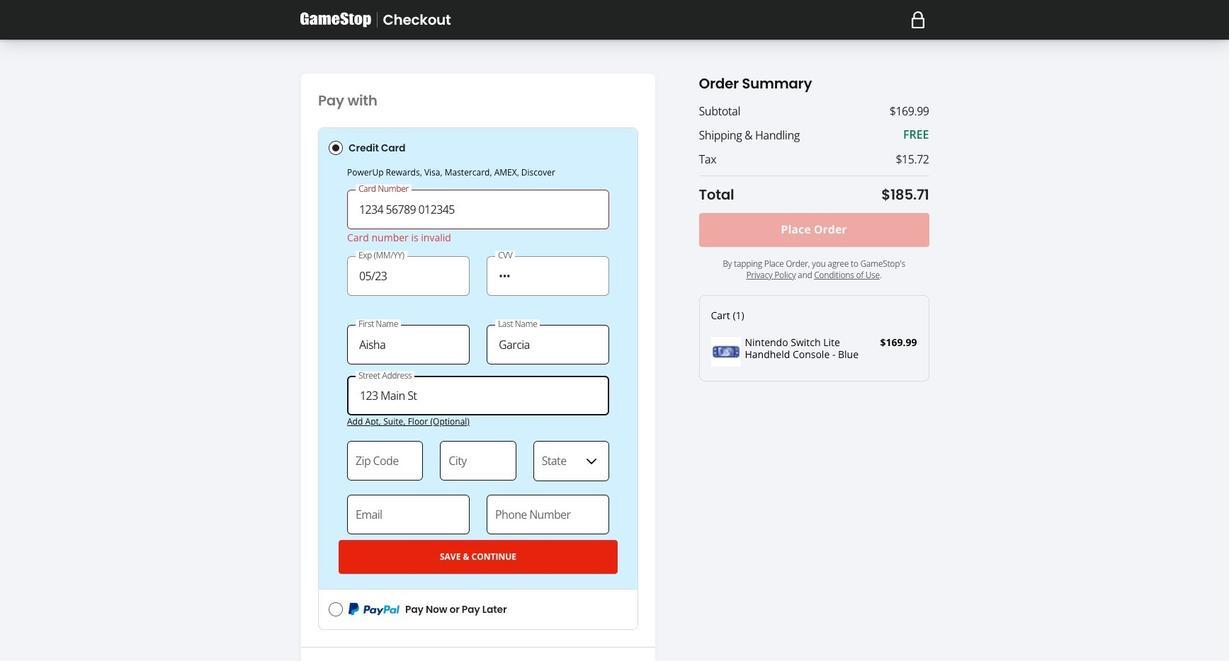Task type: describe. For each thing, give the bounding box(es) containing it.
lock icon image
[[911, 11, 925, 28]]



Task type: locate. For each thing, give the bounding box(es) containing it.
gamestop image
[[300, 11, 371, 28]]

tab list
[[318, 128, 638, 630]]

None text field
[[347, 377, 609, 416], [347, 442, 423, 481], [347, 377, 609, 416], [347, 442, 423, 481]]

None text field
[[347, 190, 609, 230], [347, 256, 470, 296], [347, 325, 470, 365], [487, 325, 609, 365], [440, 442, 516, 481], [347, 190, 609, 230], [347, 256, 470, 296], [347, 325, 470, 365], [487, 325, 609, 365], [440, 442, 516, 481]]

None telephone field
[[487, 495, 609, 535]]

nintendo switch lite handheld console - blue image
[[711, 337, 741, 367]]

None email field
[[347, 495, 470, 535]]

None password field
[[487, 256, 609, 296]]



Task type: vqa. For each thing, say whether or not it's contained in the screenshot.
phone field at the bottom left
yes



